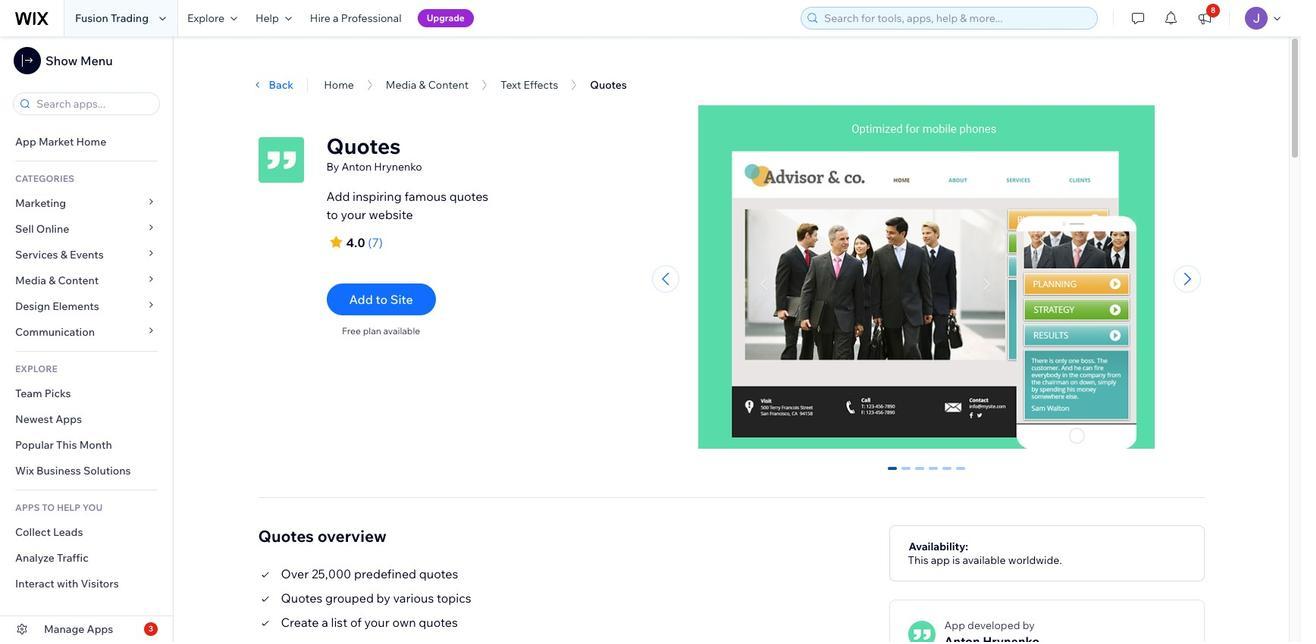Task type: describe. For each thing, give the bounding box(es) containing it.
upgrade button
[[418, 9, 474, 27]]

traffic
[[57, 551, 89, 565]]

available inside availability: this app is available worldwide.
[[963, 553, 1006, 567]]

availability:
[[909, 540, 969, 553]]

developed
[[968, 619, 1021, 632]]

add to site
[[349, 292, 413, 307]]

app market home link
[[0, 129, 173, 155]]

quotes preview 0 image
[[699, 105, 1156, 456]]

you
[[82, 502, 103, 514]]

7
[[372, 235, 379, 250]]

team
[[15, 387, 42, 401]]

app
[[931, 553, 950, 567]]

quotes for over 25,000 predefined quotes
[[419, 566, 458, 582]]

explore
[[187, 11, 225, 25]]

famous
[[405, 189, 447, 204]]

wix business solutions link
[[0, 458, 173, 484]]

8
[[1211, 5, 1216, 15]]

newest apps link
[[0, 407, 173, 432]]

show
[[46, 53, 78, 68]]

predefined
[[354, 566, 417, 582]]

add for add inspiring famous quotes to your website
[[327, 189, 350, 204]]

2 horizontal spatial &
[[419, 78, 426, 92]]

0 vertical spatial hrynenko
[[323, 62, 371, 76]]

services
[[15, 248, 58, 262]]

with
[[57, 577, 78, 591]]

categories
[[15, 173, 74, 184]]

business
[[36, 464, 81, 478]]

explore
[[15, 363, 58, 375]]

fusion
[[75, 11, 108, 25]]

collect
[[15, 526, 51, 539]]

site
[[390, 292, 413, 307]]

interact
[[15, 577, 54, 591]]

create a list of your own quotes
[[281, 615, 458, 630]]

0 vertical spatial media & content link
[[386, 78, 469, 92]]

manage
[[44, 623, 85, 636]]

professional
[[341, 11, 402, 25]]

upgrade
[[427, 12, 465, 24]]

month
[[79, 438, 112, 452]]

is
[[953, 553, 961, 567]]

to
[[42, 502, 55, 514]]

0 horizontal spatial &
[[49, 274, 56, 288]]

back button
[[251, 78, 294, 92]]

sell
[[15, 222, 34, 236]]

availability: this app is available worldwide.
[[908, 540, 1062, 567]]

app developed by
[[945, 619, 1035, 632]]

hire
[[310, 11, 331, 25]]

hire a professional link
[[301, 0, 411, 36]]

communication
[[15, 325, 97, 339]]

1 horizontal spatial home
[[324, 78, 354, 92]]

team picks
[[15, 387, 71, 401]]

1
[[904, 467, 910, 481]]

over
[[281, 566, 309, 582]]

0 1 2 3 4 5
[[890, 467, 964, 481]]

media inside "sidebar" element
[[15, 274, 46, 288]]

help
[[57, 502, 80, 514]]

media & content inside "sidebar" element
[[15, 274, 99, 288]]

popular
[[15, 438, 54, 452]]

quotes grouped by various topics
[[281, 591, 472, 606]]

analyze traffic
[[15, 551, 89, 565]]

text effects link
[[501, 78, 559, 92]]

own
[[392, 615, 416, 630]]

interact with visitors link
[[0, 571, 173, 597]]

3 inside "sidebar" element
[[149, 624, 153, 634]]

4
[[945, 467, 951, 481]]

25,000
[[312, 566, 352, 582]]

picks
[[45, 387, 71, 401]]

this for popular
[[56, 438, 77, 452]]

home inside 'link'
[[76, 135, 106, 149]]

visitors
[[81, 577, 119, 591]]

design
[[15, 300, 50, 313]]

topics
[[437, 591, 472, 606]]

newest apps
[[15, 413, 82, 426]]

quotes for add inspiring famous quotes to your website
[[450, 189, 489, 204]]

various
[[393, 591, 434, 606]]

quotes button
[[583, 74, 635, 96]]

app market home
[[15, 135, 106, 149]]

events
[[70, 248, 104, 262]]

1 horizontal spatial media
[[386, 78, 417, 92]]

0 vertical spatial quotes logo image
[[237, 46, 265, 74]]

by for grouped
[[377, 591, 391, 606]]

of
[[350, 615, 362, 630]]

list
[[331, 615, 348, 630]]

effects
[[524, 78, 559, 92]]

Search apps... field
[[32, 93, 155, 115]]

text
[[501, 78, 521, 92]]

popular this month
[[15, 438, 112, 452]]

1 horizontal spatial &
[[60, 248, 67, 262]]



Task type: vqa. For each thing, say whether or not it's contained in the screenshot.
Automations link
no



Task type: locate. For each thing, give the bounding box(es) containing it.
free plan available
[[342, 325, 420, 337]]

quotes by anton hrynenko up inspiring
[[327, 133, 422, 174]]

quotes by anton hrynenko up home link
[[274, 46, 371, 76]]

2
[[917, 467, 923, 481]]

0 vertical spatial 3
[[931, 467, 937, 481]]

anton up back
[[290, 62, 321, 76]]

quotes inside add inspiring famous quotes to your website
[[450, 189, 489, 204]]

apps
[[15, 502, 40, 514]]

your right of
[[364, 615, 390, 630]]

hire a professional
[[310, 11, 402, 25]]

media
[[386, 78, 417, 92], [15, 274, 46, 288]]

add
[[327, 189, 350, 204], [349, 292, 373, 307]]

1 vertical spatial quotes by anton hrynenko
[[327, 133, 422, 174]]

this left the app
[[908, 553, 929, 567]]

1 horizontal spatial a
[[333, 11, 339, 25]]

a left list
[[322, 615, 328, 630]]

add up free
[[349, 292, 373, 307]]

a for list
[[322, 615, 328, 630]]

add inside add inspiring famous quotes to your website
[[327, 189, 350, 204]]

(
[[368, 235, 372, 250]]

this for availability:
[[908, 553, 929, 567]]

0 horizontal spatial content
[[58, 274, 99, 288]]

1 horizontal spatial available
[[963, 553, 1006, 567]]

1 horizontal spatial hrynenko
[[374, 160, 422, 174]]

a for professional
[[333, 11, 339, 25]]

quotes up topics
[[419, 566, 458, 582]]

1 vertical spatial available
[[963, 553, 1006, 567]]

add left inspiring
[[327, 189, 350, 204]]

8 button
[[1189, 0, 1222, 36]]

0
[[890, 467, 896, 481]]

& up design elements
[[49, 274, 56, 288]]

quotes overview
[[258, 526, 387, 546]]

2 vertical spatial &
[[49, 274, 56, 288]]

Search for tools, apps, help & more... field
[[820, 8, 1093, 29]]

by for developed
[[1023, 619, 1035, 632]]

website
[[369, 207, 413, 222]]

worldwide.
[[1009, 553, 1062, 567]]

1 vertical spatial content
[[58, 274, 99, 288]]

add inside button
[[349, 292, 373, 307]]

0 vertical spatial anton
[[290, 62, 321, 76]]

0 vertical spatial apps
[[56, 413, 82, 426]]

1 vertical spatial a
[[322, 615, 328, 630]]

0 vertical spatial by
[[274, 62, 287, 76]]

0 vertical spatial media & content
[[386, 78, 469, 92]]

0 vertical spatial available
[[383, 325, 420, 337]]

by right developed
[[1023, 619, 1035, 632]]

trading
[[111, 11, 149, 25]]

1 vertical spatial app
[[945, 619, 966, 632]]

apps to help you
[[15, 502, 103, 514]]

0 horizontal spatial hrynenko
[[323, 62, 371, 76]]

0 vertical spatial content
[[428, 78, 469, 92]]

1 vertical spatial &
[[60, 248, 67, 262]]

1 vertical spatial home
[[76, 135, 106, 149]]

app left market
[[15, 135, 36, 149]]

0 horizontal spatial 3
[[149, 624, 153, 634]]

wix business solutions
[[15, 464, 131, 478]]

3 right manage apps
[[149, 624, 153, 634]]

1 vertical spatial this
[[908, 553, 929, 567]]

1 vertical spatial quotes logo image
[[258, 137, 304, 183]]

1 horizontal spatial 3
[[931, 467, 937, 481]]

3
[[931, 467, 937, 481], [149, 624, 153, 634]]

home right market
[[76, 135, 106, 149]]

free
[[342, 325, 361, 337]]

home link
[[324, 78, 354, 92]]

help button
[[247, 0, 301, 36]]

by
[[377, 591, 391, 606], [1023, 619, 1035, 632]]

0 vertical spatial &
[[419, 78, 426, 92]]

& down upgrade button
[[419, 78, 426, 92]]

quotes down topics
[[419, 615, 458, 630]]

interact with visitors
[[15, 577, 119, 591]]

)
[[379, 235, 383, 250]]

1 vertical spatial by
[[327, 160, 339, 174]]

your inside add inspiring famous quotes to your website
[[341, 207, 366, 222]]

by
[[274, 62, 287, 76], [327, 160, 339, 174]]

media right home link
[[386, 78, 417, 92]]

app right developed by anton hrynenko icon
[[945, 619, 966, 632]]

app
[[15, 135, 36, 149], [945, 619, 966, 632]]

quotes
[[274, 46, 316, 61], [590, 78, 627, 92], [327, 133, 401, 159], [258, 526, 314, 546], [281, 591, 323, 606]]

anton up inspiring
[[342, 160, 372, 174]]

show menu
[[46, 53, 113, 68]]

team picks link
[[0, 381, 173, 407]]

1 horizontal spatial content
[[428, 78, 469, 92]]

add to site button
[[327, 284, 436, 316]]

over 25,000 predefined quotes
[[281, 566, 458, 582]]

1 horizontal spatial apps
[[87, 623, 113, 636]]

anton
[[290, 62, 321, 76], [342, 160, 372, 174]]

apps for newest apps
[[56, 413, 82, 426]]

1 vertical spatial media & content link
[[0, 268, 173, 294]]

media & content link down events
[[0, 268, 173, 294]]

0 horizontal spatial media
[[15, 274, 46, 288]]

0 vertical spatial this
[[56, 438, 77, 452]]

leads
[[53, 526, 83, 539]]

hrynenko up home link
[[323, 62, 371, 76]]

1 vertical spatial media & content
[[15, 274, 99, 288]]

add inspiring famous quotes to your website
[[327, 189, 489, 222]]

analyze traffic link
[[0, 545, 173, 571]]

plan
[[363, 325, 381, 337]]

media & content link down upgrade button
[[386, 78, 469, 92]]

home right back
[[324, 78, 354, 92]]

show menu button
[[14, 47, 113, 74]]

0 vertical spatial media
[[386, 78, 417, 92]]

available right is
[[963, 553, 1006, 567]]

1 horizontal spatial media & content link
[[386, 78, 469, 92]]

0 vertical spatial a
[[333, 11, 339, 25]]

0 vertical spatial to
[[327, 207, 338, 222]]

sidebar element
[[0, 36, 174, 643]]

1 vertical spatial quotes
[[419, 566, 458, 582]]

apps up popular this month
[[56, 413, 82, 426]]

apps for manage apps
[[87, 623, 113, 636]]

app inside 'link'
[[15, 135, 36, 149]]

0 vertical spatial quotes by anton hrynenko
[[274, 46, 371, 76]]

developed by anton hrynenko image
[[908, 621, 936, 643]]

elements
[[52, 300, 99, 313]]

content
[[428, 78, 469, 92], [58, 274, 99, 288]]

collect leads
[[15, 526, 83, 539]]

1 horizontal spatial media & content
[[386, 78, 469, 92]]

quotes inside quotes button
[[590, 78, 627, 92]]

online
[[36, 222, 69, 236]]

0 horizontal spatial anton
[[290, 62, 321, 76]]

available right the plan
[[383, 325, 420, 337]]

content left text
[[428, 78, 469, 92]]

0 horizontal spatial by
[[274, 62, 287, 76]]

to
[[327, 207, 338, 222], [376, 292, 388, 307]]

media & content down upgrade button
[[386, 78, 469, 92]]

0 horizontal spatial this
[[56, 438, 77, 452]]

sell online link
[[0, 216, 173, 242]]

apps right manage
[[87, 623, 113, 636]]

this inside "sidebar" element
[[56, 438, 77, 452]]

1 vertical spatial anton
[[342, 160, 372, 174]]

this up wix business solutions
[[56, 438, 77, 452]]

a right hire
[[333, 11, 339, 25]]

popular this month link
[[0, 432, 173, 458]]

this inside availability: this app is available worldwide.
[[908, 553, 929, 567]]

fusion trading
[[75, 11, 149, 25]]

0 horizontal spatial app
[[15, 135, 36, 149]]

add for add to site
[[349, 292, 373, 307]]

your up 4.0
[[341, 207, 366, 222]]

content inside "sidebar" element
[[58, 274, 99, 288]]

1 vertical spatial media
[[15, 274, 46, 288]]

overview
[[318, 526, 387, 546]]

0 horizontal spatial apps
[[56, 413, 82, 426]]

communication link
[[0, 319, 173, 345]]

1 horizontal spatial app
[[945, 619, 966, 632]]

solutions
[[83, 464, 131, 478]]

quotes logo image up back button
[[237, 46, 265, 74]]

0 horizontal spatial a
[[322, 615, 328, 630]]

inspiring
[[353, 189, 402, 204]]

quotes up over
[[258, 526, 314, 546]]

0 horizontal spatial by
[[377, 591, 391, 606]]

1 vertical spatial 3
[[149, 624, 153, 634]]

quotes right famous
[[450, 189, 489, 204]]

1 horizontal spatial by
[[327, 160, 339, 174]]

1 horizontal spatial by
[[1023, 619, 1035, 632]]

app for app market home
[[15, 135, 36, 149]]

quotes up inspiring
[[327, 133, 401, 159]]

1 vertical spatial add
[[349, 292, 373, 307]]

5
[[958, 467, 964, 481]]

0 vertical spatial quotes
[[450, 189, 489, 204]]

1 horizontal spatial this
[[908, 553, 929, 567]]

apps
[[56, 413, 82, 426], [87, 623, 113, 636]]

quotes right effects
[[590, 78, 627, 92]]

to inside add inspiring famous quotes to your website
[[327, 207, 338, 222]]

0 horizontal spatial media & content link
[[0, 268, 173, 294]]

content up elements
[[58, 274, 99, 288]]

0 horizontal spatial to
[[327, 207, 338, 222]]

back
[[269, 78, 294, 92]]

& left events
[[60, 248, 67, 262]]

1 vertical spatial by
[[1023, 619, 1035, 632]]

create
[[281, 615, 319, 630]]

app for app developed by
[[945, 619, 966, 632]]

1 vertical spatial apps
[[87, 623, 113, 636]]

design elements
[[15, 300, 99, 313]]

1 vertical spatial your
[[364, 615, 390, 630]]

1 horizontal spatial to
[[376, 292, 388, 307]]

media up the design
[[15, 274, 46, 288]]

menu
[[80, 53, 113, 68]]

0 vertical spatial app
[[15, 135, 36, 149]]

4.0 ( 7 )
[[346, 235, 383, 250]]

by down predefined
[[377, 591, 391, 606]]

newest
[[15, 413, 53, 426]]

hrynenko up inspiring
[[374, 160, 422, 174]]

1 horizontal spatial anton
[[342, 160, 372, 174]]

quotes logo image down back
[[258, 137, 304, 183]]

media & content up design elements
[[15, 274, 99, 288]]

quotes logo image
[[237, 46, 265, 74], [258, 137, 304, 183]]

to inside button
[[376, 292, 388, 307]]

quotes by anton hrynenko
[[274, 46, 371, 76], [327, 133, 422, 174]]

quotes up back
[[274, 46, 316, 61]]

services & events link
[[0, 242, 173, 268]]

1 vertical spatial to
[[376, 292, 388, 307]]

0 horizontal spatial available
[[383, 325, 420, 337]]

3 right '2'
[[931, 467, 937, 481]]

0 vertical spatial add
[[327, 189, 350, 204]]

0 vertical spatial home
[[324, 78, 354, 92]]

2 vertical spatial quotes
[[419, 615, 458, 630]]

grouped
[[325, 591, 374, 606]]

0 vertical spatial by
[[377, 591, 391, 606]]

collect leads link
[[0, 520, 173, 545]]

quotes up create
[[281, 591, 323, 606]]

sell online
[[15, 222, 69, 236]]

0 horizontal spatial media & content
[[15, 274, 99, 288]]

home
[[324, 78, 354, 92], [76, 135, 106, 149]]

1 vertical spatial hrynenko
[[374, 160, 422, 174]]

0 vertical spatial your
[[341, 207, 366, 222]]

0 horizontal spatial home
[[76, 135, 106, 149]]



